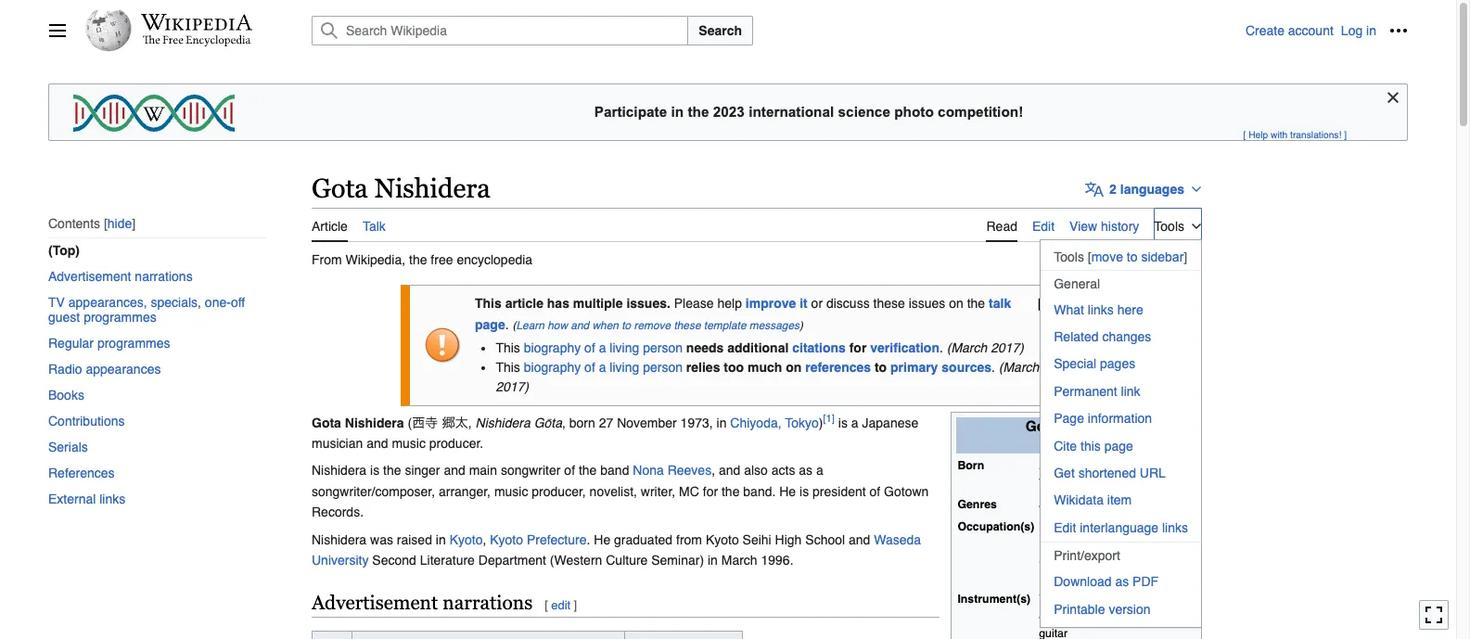 Task type: locate. For each thing, give the bounding box(es) containing it.
nishidera up cite this page
[[1062, 419, 1127, 435]]

music up producer
[[1140, 537, 1170, 550]]

move
[[1092, 249, 1123, 264]]

these
[[873, 296, 905, 311], [674, 319, 701, 332]]

advertisement narrations link
[[48, 264, 265, 290]]

to right move
[[1127, 249, 1138, 264]]

0 vertical spatial 郷太
[[442, 416, 468, 429]]

is up songwriter/composer,
[[370, 463, 380, 478]]

music
[[392, 436, 426, 451], [494, 484, 528, 499], [1140, 537, 1170, 550], [1092, 554, 1122, 567], [1082, 593, 1112, 606]]

西寺 up producer.
[[412, 416, 438, 429]]

page inside talk page
[[475, 317, 505, 332]]

1 vertical spatial ]
[[574, 599, 577, 613]]

1 vertical spatial tools
[[1054, 249, 1084, 264]]

for up references link
[[849, 341, 867, 356]]

nishidera left "gōta"
[[476, 415, 530, 430]]

with
[[1271, 129, 1288, 140]]

.
[[505, 317, 509, 332], [940, 341, 943, 356], [992, 360, 995, 375], [587, 532, 590, 547]]

2 biography of a living person link from the top
[[524, 360, 683, 375]]

2 vertical spatial links
[[1162, 520, 1188, 535]]

0 vertical spatial this
[[475, 296, 502, 311]]

1 vertical spatial to
[[622, 319, 631, 332]]

print/export
[[1054, 548, 1120, 563]]

1 horizontal spatial 西寺
[[1046, 437, 1074, 451]]

[1]
[[823, 412, 835, 425]]

chiyoda, tokyo link
[[730, 415, 819, 430]]

person down learn how and when to remove these template messages link
[[643, 341, 683, 356]]

discuss
[[826, 296, 870, 311]]

郷太 up producer.
[[442, 416, 468, 429]]

nishidera up talk link
[[375, 174, 490, 203]]

item
[[1107, 493, 1132, 508]]

these down please
[[674, 319, 701, 332]]

1 vertical spatial march
[[1003, 360, 1039, 375]]

0 vertical spatial links
[[1088, 302, 1114, 317]]

gota for gota nishidera 西寺 郷太
[[1026, 419, 1058, 435]]

2017 up sources
[[991, 341, 1020, 356]]

0 horizontal spatial to
[[622, 319, 631, 332]]

nona reeves link
[[633, 463, 712, 478]]

in right 1973,
[[717, 415, 727, 430]]

) inside gota nishidera ( 西寺 郷太 , nishidera gōta , born 27 november 1973, in chiyoda, tokyo ) [1]
[[819, 415, 823, 430]]

edit up lyricist
[[1054, 520, 1076, 535]]

0 vertical spatial advertisement
[[48, 269, 131, 284]]

narrations down (top) link
[[135, 269, 193, 284]]

narrations down department
[[443, 592, 533, 614]]

and left also
[[719, 463, 740, 478]]

in right seminar)
[[708, 553, 718, 568]]

0 vertical spatial on
[[949, 296, 964, 311]]

a inside is a japanese musician and music producer.
[[851, 415, 859, 430]]

0 vertical spatial ]
[[1344, 129, 1347, 140]]

1 horizontal spatial advertisement narrations
[[312, 592, 533, 614]]

this for this biography of a living person needs additional citations for verification . ( march 2017 )
[[496, 341, 520, 356]]

to right when
[[622, 319, 631, 332]]

1 biography from the top
[[524, 341, 581, 356]]

] right edit link
[[574, 599, 577, 613]]

music inside music producer novelist
[[1092, 554, 1122, 567]]

account
[[1288, 23, 1334, 38]]

these left 'issues'
[[873, 296, 905, 311]]

edit left view
[[1032, 219, 1055, 233]]

to down verification
[[875, 360, 887, 375]]

0 horizontal spatial march
[[721, 553, 758, 568]]

page inside 'link'
[[1104, 438, 1133, 453]]

page up 1973
[[1104, 438, 1133, 453]]

1 vertical spatial november
[[1055, 459, 1108, 472]]

1 biography of a living person link from the top
[[524, 341, 683, 356]]

programmes inside tv appearances, specials, one-off guest programmes
[[84, 310, 157, 325]]

radio
[[48, 362, 82, 377]]

1 vertical spatial narrations
[[443, 592, 533, 614]]

( down article
[[512, 319, 516, 332]]

0 horizontal spatial ]
[[574, 599, 577, 613]]

links up related changes
[[1088, 302, 1114, 317]]

0 horizontal spatial advertisement narrations
[[48, 269, 193, 284]]

1 vertical spatial this
[[496, 341, 520, 356]]

special pages
[[1054, 357, 1136, 371]]

1973
[[1111, 459, 1136, 472]]

this biography of a living person relies too much on references to primary sources .
[[496, 360, 995, 375]]

rock
[[1077, 498, 1099, 511]]

. up second literature department (western culture seminar) in march 1996.
[[587, 532, 590, 547]]

contents hide
[[48, 216, 132, 231]]

as right acts
[[799, 463, 813, 478]]

1 horizontal spatial to
[[875, 360, 887, 375]]

person
[[643, 341, 683, 356], [643, 360, 683, 375]]

and right how
[[571, 319, 589, 332]]

0 vertical spatial biography of a living person link
[[524, 341, 683, 356]]

0 vertical spatial is
[[838, 415, 848, 430]]

27 inside 27 november 1973 (age 49) tokyo, japan
[[1039, 459, 1052, 472]]

, left born
[[562, 415, 566, 430]]

1 vertical spatial biography
[[524, 360, 581, 375]]

0 horizontal spatial november
[[617, 415, 677, 430]]

j-
[[1039, 498, 1049, 511]]

1 vertical spatial advertisement narrations
[[312, 592, 533, 614]]

2017 down learn
[[496, 380, 525, 395]]

0 horizontal spatial songwriter
[[501, 463, 561, 478]]

gota up article link
[[312, 174, 368, 203]]

the
[[688, 104, 709, 120], [409, 252, 427, 267], [967, 296, 985, 311], [383, 463, 401, 478], [579, 463, 597, 478], [722, 484, 740, 499]]

0 horizontal spatial tools
[[1054, 249, 1084, 264]]

what
[[1054, 302, 1084, 317]]

regular programmes link
[[48, 331, 265, 357]]

language progressive image
[[1085, 180, 1104, 198]]

this
[[475, 296, 502, 311], [496, 341, 520, 356], [496, 360, 520, 375]]

tools up "sidebar"
[[1154, 219, 1185, 233]]

he up second literature department (western culture seminar) in march 1996.
[[594, 532, 611, 547]]

1 horizontal spatial narrations
[[443, 592, 533, 614]]

kyoto up literature
[[450, 532, 483, 547]]

electronic keyboard
[[1080, 610, 1180, 623]]

2017 inside march 2017
[[496, 380, 525, 395]]

郷太 inside gota nishidera ( 西寺 郷太 , nishidera gōta , born 27 november 1973, in chiyoda, tokyo ) [1]
[[442, 416, 468, 429]]

needs
[[686, 341, 724, 356]]

how
[[547, 319, 568, 332]]

. down talk
[[992, 360, 995, 375]]

singer-
[[1094, 520, 1129, 533]]

1 vertical spatial songwriter
[[1129, 520, 1181, 533]]

electronic
[[1080, 610, 1129, 623]]

1 vertical spatial person
[[643, 360, 683, 375]]

advertisement narrations up appearances,
[[48, 269, 193, 284]]

is left president
[[800, 484, 809, 499]]

view
[[1070, 219, 1098, 233]]

composer
[[1080, 537, 1131, 550]]

march down "seihi"
[[721, 553, 758, 568]]

is a japanese musician and music producer.
[[312, 415, 919, 451]]

he down acts
[[779, 484, 796, 499]]

school
[[805, 532, 845, 547]]

, up department
[[483, 532, 486, 547]]

log in and more options image
[[1390, 21, 1408, 40]]

programmes up appearances
[[97, 336, 170, 351]]

and right "school"
[[849, 532, 870, 547]]

1 vertical spatial advertisement
[[312, 592, 438, 614]]

november up japan
[[1055, 459, 1108, 472]]

gota for gota nishidera
[[312, 174, 368, 203]]

music for music producer novelist
[[1092, 554, 1122, 567]]

in inside gota nishidera ( 西寺 郷太 , nishidera gōta , born 27 november 1973, in chiyoda, tokyo ) [1]
[[717, 415, 727, 430]]

0 vertical spatial march
[[951, 341, 987, 356]]

links for external
[[99, 492, 125, 507]]

vocals
[[1039, 593, 1073, 606]]

1 horizontal spatial hide
[[1042, 296, 1066, 311]]

the left talk
[[967, 296, 985, 311]]

biography
[[524, 341, 581, 356], [524, 360, 581, 375]]

music down composer
[[1092, 554, 1122, 567]]

0 vertical spatial narrations
[[135, 269, 193, 284]]

for inside , and also acts as a songwriter/composer, arranger, music producer, novelist, writer, mc for the band. he is president of gotown records.
[[703, 484, 718, 499]]

0 vertical spatial as
[[799, 463, 813, 478]]

on right 'issues'
[[949, 296, 964, 311]]

0 horizontal spatial links
[[99, 492, 125, 507]]

external links
[[48, 492, 125, 507]]

personal tools navigation
[[1246, 16, 1414, 45]]

and inside is a japanese musician and music producer.
[[367, 436, 388, 451]]

( up the primary sources link
[[947, 341, 951, 356]]

1 horizontal spatial 郷太
[[1079, 437, 1107, 451]]

link
[[1121, 384, 1141, 399]]

0 horizontal spatial [
[[545, 599, 548, 613]]

pdf
[[1133, 574, 1159, 589]]

this for this article has multiple issues. please help improve it or discuss these issues on the
[[475, 296, 502, 311]]

0 horizontal spatial narrations
[[135, 269, 193, 284]]

learn
[[516, 319, 544, 332]]

0 horizontal spatial 西寺
[[412, 416, 438, 429]]

2 person from the top
[[643, 360, 683, 375]]

graduated
[[614, 532, 673, 547]]

0 vertical spatial [
[[1243, 129, 1246, 140]]

japan
[[1075, 476, 1107, 489]]

translations!
[[1290, 129, 1342, 140]]

1 vertical spatial these
[[674, 319, 701, 332]]

1 vertical spatial 2017
[[496, 380, 525, 395]]

drums
[[1039, 610, 1071, 623]]

please
[[674, 296, 714, 311]]

edit for edit interlanguage links
[[1054, 520, 1076, 535]]

citations link
[[792, 341, 846, 356]]

1 vertical spatial hide
[[1042, 296, 1066, 311]]

1 horizontal spatial songwriter
[[1129, 520, 1181, 533]]

2 horizontal spatial links
[[1162, 520, 1188, 535]]

special pages link
[[1041, 351, 1201, 377]]

0 vertical spatial tools
[[1154, 219, 1185, 233]]

( inside gota nishidera ( 西寺 郷太 , nishidera gōta , born 27 november 1973, in chiyoda, tokyo ) [1]
[[408, 415, 412, 430]]

references
[[48, 466, 115, 481]]

1 vertical spatial edit
[[1054, 520, 1076, 535]]

27 up "tokyo,"
[[1039, 459, 1052, 472]]

[ for [ edit ]
[[545, 599, 548, 613]]

[ inside the gota nishidera element
[[545, 599, 548, 613]]

mc
[[679, 484, 699, 499]]

( up singer
[[408, 415, 412, 430]]

narrations
[[135, 269, 193, 284], [443, 592, 533, 614]]

1 horizontal spatial is
[[800, 484, 809, 499]]

2 vertical spatial is
[[800, 484, 809, 499]]

it
[[800, 296, 808, 311]]

related changes link
[[1041, 324, 1201, 350]]

0 vertical spatial programmes
[[84, 310, 157, 325]]

of inside , and also acts as a songwriter/composer, arranger, music producer, novelist, writer, mc for the band. he is president of gotown records.
[[870, 484, 880, 499]]

1 horizontal spatial 27
[[1039, 459, 1052, 472]]

the left band
[[579, 463, 597, 478]]

in right "log"
[[1366, 23, 1377, 38]]

0 horizontal spatial 2017
[[496, 380, 525, 395]]

music inside music sequencer drums
[[1082, 593, 1112, 606]]

this article has multiple issues. please help improve it or discuss these issues on the
[[475, 296, 989, 311]]

the free encyclopedia image
[[142, 35, 251, 47]]

0 vertical spatial 27
[[599, 415, 613, 430]]

1 vertical spatial 27
[[1039, 459, 1052, 472]]

primary
[[891, 360, 938, 375]]

1 vertical spatial for
[[703, 484, 718, 499]]

advertisement narrations down literature
[[312, 592, 533, 614]]

1 person from the top
[[643, 341, 683, 356]]

as inside , and also acts as a songwriter/composer, arranger, music producer, novelist, writer, mc for the band. he is president of gotown records.
[[799, 463, 813, 478]]

[ help with translations! ]
[[1243, 129, 1347, 140]]

0 vertical spatial these
[[873, 296, 905, 311]]

[
[[1243, 129, 1246, 140], [545, 599, 548, 613]]

kyoto up department
[[490, 532, 523, 547]]

2 living from the top
[[610, 360, 639, 375]]

raised
[[397, 532, 432, 547]]

musician
[[312, 436, 363, 451]]

0 horizontal spatial 27
[[599, 415, 613, 430]]

participate
[[594, 104, 667, 120]]

songwriter up producer
[[1129, 520, 1181, 533]]

hide right contents
[[107, 216, 132, 231]]

in right participate
[[671, 104, 684, 120]]

relies
[[686, 360, 720, 375]]

advertisement inside the gota nishidera element
[[312, 592, 438, 614]]

2 vertical spatial this
[[496, 360, 520, 375]]

0 horizontal spatial for
[[703, 484, 718, 499]]

] right translations!
[[1344, 129, 1347, 140]]

music sequencer drums
[[1039, 593, 1169, 623]]

talk
[[363, 219, 386, 233]]

biography of a living person link
[[524, 341, 683, 356], [524, 360, 683, 375]]

[ help with translations! ] link
[[1243, 129, 1347, 140]]

2 horizontal spatial is
[[838, 415, 848, 430]]

move to sidebar button
[[1088, 249, 1188, 264]]

hide image
[[1382, 86, 1404, 109]]

links up producer
[[1162, 520, 1188, 535]]

advertisement narrations inside the gota nishidera element
[[312, 592, 533, 614]]

1 horizontal spatial 2017
[[991, 341, 1020, 356]]

0 horizontal spatial is
[[370, 463, 380, 478]]

nishidera up musician
[[345, 415, 404, 430]]

1 horizontal spatial on
[[949, 296, 964, 311]]

0 vertical spatial person
[[643, 341, 683, 356]]

1 horizontal spatial page
[[1104, 438, 1133, 453]]

march left special
[[1003, 360, 1039, 375]]

gota inside gota nishidera ( 西寺 郷太 , nishidera gōta , born 27 november 1973, in chiyoda, tokyo ) [1]
[[312, 415, 341, 430]]

music down nishidera is the singer and main songwriter of the band nona reeves
[[494, 484, 528, 499]]

(top) link
[[48, 238, 278, 264]]

0 vertical spatial he
[[779, 484, 796, 499]]

0 vertical spatial november
[[617, 415, 677, 430]]

remove
[[634, 319, 671, 332]]

1 vertical spatial page
[[1104, 438, 1133, 453]]

0 vertical spatial hide
[[107, 216, 132, 231]]

to
[[1127, 249, 1138, 264], [622, 319, 631, 332], [875, 360, 887, 375]]

advertisement down second
[[312, 592, 438, 614]]

messages
[[749, 319, 800, 332]]

1 horizontal spatial advertisement
[[312, 592, 438, 614]]

cite
[[1054, 438, 1077, 453]]

wikidata
[[1054, 493, 1104, 508]]

programmes up regular programmes
[[84, 310, 157, 325]]

and up the 'arranger,'
[[444, 463, 465, 478]]

gota inside the gota nishidera 西寺 郷太
[[1026, 419, 1058, 435]]

西寺 down page
[[1046, 437, 1074, 451]]

1 vertical spatial living
[[610, 360, 639, 375]]

music inside the music arranger
[[1140, 537, 1170, 550]]

the left band. at bottom right
[[722, 484, 740, 499]]

in
[[1366, 23, 1377, 38], [671, 104, 684, 120], [717, 415, 727, 430], [436, 532, 446, 547], [708, 553, 718, 568]]

0 horizontal spatial kyoto
[[450, 532, 483, 547]]

2 horizontal spatial kyoto
[[706, 532, 739, 547]]

27
[[599, 415, 613, 430], [1039, 459, 1052, 472]]

, left also
[[712, 463, 715, 478]]

1 vertical spatial biography of a living person link
[[524, 360, 683, 375]]

participate in the 2023 international science photo competition!
[[594, 104, 1023, 120]]

郷太 down 'page information'
[[1079, 437, 1107, 451]]

1 vertical spatial is
[[370, 463, 380, 478]]

0 horizontal spatial page
[[475, 317, 505, 332]]

. left learn
[[505, 317, 509, 332]]

download
[[1054, 574, 1112, 589]]

0 horizontal spatial he
[[594, 532, 611, 547]]

music up electronic
[[1082, 593, 1112, 606]]

page down article
[[475, 317, 505, 332]]

kyoto right 'from'
[[706, 532, 739, 547]]

. up the primary sources link
[[940, 341, 943, 356]]

on right 'much'
[[786, 360, 802, 375]]

1 horizontal spatial november
[[1055, 459, 1108, 472]]

1 vertical spatial links
[[99, 492, 125, 507]]

1 vertical spatial 西寺
[[1046, 437, 1074, 451]]

0 vertical spatial edit
[[1032, 219, 1055, 233]]

person left relies
[[643, 360, 683, 375]]

nishidera down musician
[[312, 463, 367, 478]]

and inside , and also acts as a songwriter/composer, arranger, music producer, novelist, writer, mc for the band. he is president of gotown records.
[[719, 463, 740, 478]]

1 horizontal spatial he
[[779, 484, 796, 499]]

songwriter up producer,
[[501, 463, 561, 478]]

person for needs additional
[[643, 341, 683, 356]]

music inside , and also acts as a songwriter/composer, arranger, music producer, novelist, writer, mc for the band. he is president of gotown records.
[[494, 484, 528, 499]]

main
[[469, 463, 497, 478]]

gota up cite
[[1026, 419, 1058, 435]]

gota up musician
[[312, 415, 341, 430]]

1 horizontal spatial [
[[1243, 129, 1246, 140]]

songwriter inside 'singer-songwriter lyricist'
[[1129, 520, 1181, 533]]

and inside '. ( learn how and when to remove these template messages )'
[[571, 319, 589, 332]]

is right [1]
[[838, 415, 848, 430]]

1 horizontal spatial tools
[[1154, 219, 1185, 233]]

0 horizontal spatial as
[[799, 463, 813, 478]]

gota nishidera main content
[[304, 163, 1408, 639]]

download as pdf
[[1054, 574, 1159, 589]]

the left free
[[409, 252, 427, 267]]

1 living from the top
[[610, 341, 639, 356]]

november up nona
[[617, 415, 677, 430]]

music up singer
[[392, 436, 426, 451]]

tools up "general"
[[1054, 249, 1084, 264]]

links right external
[[99, 492, 125, 507]]

27 right born
[[599, 415, 613, 430]]

[ left edit link
[[545, 599, 548, 613]]

0 vertical spatial living
[[610, 341, 639, 356]]

seminar)
[[651, 553, 704, 568]]

tokyo,
[[1039, 476, 1072, 489]]

[ left help
[[1243, 129, 1246, 140]]

2 biography from the top
[[524, 360, 581, 375]]

page information
[[1054, 411, 1152, 426]]

as up music sequencer link
[[1115, 574, 1129, 589]]

advertisement up appearances,
[[48, 269, 131, 284]]

0 vertical spatial advertisement narrations
[[48, 269, 193, 284]]

hide down "general"
[[1042, 296, 1066, 311]]

the up songwriter/composer,
[[383, 463, 401, 478]]

march up sources
[[951, 341, 987, 356]]

links
[[1088, 302, 1114, 317], [99, 492, 125, 507], [1162, 520, 1188, 535]]

article link
[[312, 207, 348, 242]]

hide button
[[104, 216, 136, 231]]

biography of a living person link for relies
[[524, 360, 683, 375]]

march inside march 2017
[[1003, 360, 1039, 375]]

and right musician
[[367, 436, 388, 451]]

for right mc
[[703, 484, 718, 499]]

1 horizontal spatial for
[[849, 341, 867, 356]]



Task type: describe. For each thing, give the bounding box(es) containing it.
[ edit ]
[[545, 599, 577, 613]]

guest
[[48, 310, 80, 325]]

menu image
[[48, 21, 67, 40]]

talk page
[[475, 296, 1011, 332]]

in inside "personal tools" navigation
[[1366, 23, 1377, 38]]

read
[[986, 219, 1018, 233]]

producer.
[[429, 436, 483, 451]]

Search search field
[[289, 16, 1246, 45]]

edit link
[[551, 599, 571, 613]]

help
[[717, 296, 742, 311]]

narrations inside the gota nishidera element
[[443, 592, 533, 614]]

regular
[[48, 336, 94, 351]]

nishidera is the singer and main songwriter of the band nona reeves
[[312, 463, 712, 478]]

books link
[[48, 383, 265, 409]]

2 horizontal spatial to
[[1127, 249, 1138, 264]]

tools for tools
[[1154, 219, 1185, 233]]

西寺 inside gota nishidera ( 西寺 郷太 , nishidera gōta , born 27 november 1973, in chiyoda, tokyo ) [1]
[[412, 416, 438, 429]]

nishidera was raised in kyoto , kyoto prefecture . he graduated from kyoto seihi high school and
[[312, 532, 874, 547]]

1 horizontal spatial ]
[[1344, 129, 1347, 140]]

0 vertical spatial songwriter
[[501, 463, 561, 478]]

0 horizontal spatial on
[[786, 360, 802, 375]]

what links here
[[1054, 302, 1143, 317]]

Search Wikipedia search field
[[312, 16, 689, 45]]

biography for this biography of a living person relies too much on references to primary sources .
[[524, 360, 581, 375]]

, inside , and also acts as a songwriter/composer, arranger, music producer, novelist, writer, mc for the band. he is president of gotown records.
[[712, 463, 715, 478]]

hide inside dropdown button
[[1042, 296, 1066, 311]]

1996.
[[761, 553, 794, 568]]

waseda university
[[312, 532, 921, 568]]

page
[[1054, 411, 1084, 426]]

article
[[312, 219, 348, 233]]

writer,
[[641, 484, 675, 499]]

links for what
[[1088, 302, 1114, 317]]

2 kyoto from the left
[[490, 532, 523, 547]]

2 vertical spatial march
[[721, 553, 758, 568]]

competition!
[[938, 104, 1023, 120]]

tools for tools move to sidebar
[[1054, 249, 1084, 264]]

biography of a living person link for needs
[[524, 341, 683, 356]]

, up producer.
[[468, 415, 472, 430]]

( inside '. ( learn how and when to remove these template messages )'
[[512, 319, 516, 332]]

photo
[[894, 104, 934, 120]]

1 vertical spatial programmes
[[97, 336, 170, 351]]

scriptwriter
[[1087, 571, 1143, 584]]

2 vertical spatial to
[[875, 360, 887, 375]]

download as pdf link
[[1041, 569, 1201, 595]]

banner logo image
[[73, 94, 235, 131]]

1 horizontal spatial march
[[951, 341, 987, 356]]

get
[[1054, 466, 1075, 480]]

wikipedia image
[[141, 14, 252, 31]]

band
[[600, 463, 629, 478]]

and for musician
[[367, 436, 388, 451]]

talk link
[[363, 207, 386, 240]]

japanese
[[862, 415, 919, 430]]

is inside , and also acts as a songwriter/composer, arranger, music producer, novelist, writer, mc for the band. he is president of gotown records.
[[800, 484, 809, 499]]

0 horizontal spatial advertisement
[[48, 269, 131, 284]]

and for singer
[[444, 463, 465, 478]]

appearances
[[86, 362, 161, 377]]

西寺 inside the gota nishidera 西寺 郷太
[[1046, 437, 1074, 451]]

27 inside gota nishidera ( 西寺 郷太 , nishidera gōta , born 27 november 1973, in chiyoda, tokyo ) [1]
[[599, 415, 613, 430]]

fullscreen image
[[1425, 606, 1443, 625]]

tokyo
[[785, 415, 819, 430]]

science
[[838, 104, 890, 120]]

culture
[[606, 553, 648, 568]]

郷太 inside the gota nishidera 西寺 郷太
[[1079, 437, 1107, 451]]

gotown
[[884, 484, 929, 499]]

edit for edit
[[1032, 219, 1055, 233]]

university
[[312, 553, 369, 568]]

nona
[[633, 463, 664, 478]]

sources
[[942, 360, 992, 375]]

living for relies
[[610, 360, 639, 375]]

general
[[1054, 276, 1100, 291]]

search
[[699, 23, 742, 38]]

radio appearances link
[[48, 357, 265, 383]]

much
[[748, 360, 782, 375]]

records.
[[312, 505, 364, 520]]

tv
[[48, 295, 65, 310]]

person for relies too much on
[[643, 360, 683, 375]]

prefecture
[[527, 532, 587, 547]]

interlanguage
[[1080, 520, 1159, 535]]

[ for [ help with translations! ]
[[1243, 129, 1246, 140]]

3 kyoto from the left
[[706, 532, 739, 547]]

music inside is a japanese musician and music producer.
[[392, 436, 426, 451]]

in up literature
[[436, 532, 446, 547]]

kyoto prefecture link
[[490, 532, 587, 547]]

music for music sequencer drums
[[1082, 593, 1112, 606]]

history
[[1101, 219, 1139, 233]]

search button
[[688, 16, 753, 45]]

(top)
[[48, 243, 80, 258]]

log
[[1341, 23, 1363, 38]]

] inside the gota nishidera element
[[574, 599, 577, 613]]

contributions
[[48, 414, 125, 429]]

pages
[[1100, 357, 1136, 371]]

1 vertical spatial he
[[594, 532, 611, 547]]

citations
[[792, 341, 846, 356]]

seihi
[[743, 532, 772, 547]]

issues.
[[626, 296, 671, 311]]

shortened
[[1079, 466, 1136, 480]]

nishidera up the university
[[312, 532, 367, 547]]

these inside '. ( learn how and when to remove these template messages )'
[[674, 319, 701, 332]]

and for how
[[571, 319, 589, 332]]

high
[[775, 532, 802, 547]]

is inside is a japanese musician and music producer.
[[838, 415, 848, 430]]

waseda
[[874, 532, 921, 547]]

november inside 27 november 1973 (age 49) tokyo, japan
[[1055, 459, 1108, 472]]

cite this page link
[[1041, 433, 1201, 459]]

this
[[1081, 438, 1101, 453]]

books
[[48, 388, 84, 403]]

gōta
[[534, 415, 562, 430]]

sidebar
[[1141, 249, 1184, 264]]

permanent link
[[1054, 384, 1141, 399]]

one-
[[205, 295, 231, 310]]

specials,
[[151, 295, 201, 310]]

to inside '. ( learn how and when to remove these template messages )'
[[622, 319, 631, 332]]

born
[[958, 459, 984, 472]]

j-pop
[[1039, 498, 1068, 511]]

genres
[[958, 498, 997, 511]]

the inside participate in the 2023 international science photo competition! link
[[688, 104, 709, 120]]

nishidera inside the gota nishidera 西寺 郷太
[[1062, 419, 1127, 435]]

gota nishidera element
[[312, 242, 1202, 639]]

1 kyoto from the left
[[450, 532, 483, 547]]

) inside '. ( learn how and when to remove these template messages )'
[[800, 319, 803, 332]]

1 horizontal spatial these
[[873, 296, 905, 311]]

occupation(s)
[[958, 520, 1035, 533]]

biography for this biography of a living person needs additional citations for verification . ( march 2017 )
[[524, 341, 581, 356]]

1 horizontal spatial as
[[1115, 574, 1129, 589]]

version
[[1109, 602, 1151, 616]]

the inside , and also acts as a songwriter/composer, arranger, music producer, novelist, writer, mc for the band. he is president of gotown records.
[[722, 484, 740, 499]]

1973,
[[681, 415, 713, 430]]

0 horizontal spatial hide
[[107, 216, 132, 231]]

chiyoda,
[[730, 415, 782, 430]]

external links link
[[48, 486, 265, 512]]

a inside , and also acts as a songwriter/composer, arranger, music producer, novelist, writer, mc for the band. he is president of gotown records.
[[816, 463, 824, 478]]

tv appearances, specials, one-off guest programmes
[[48, 295, 245, 325]]

november inside gota nishidera ( 西寺 郷太 , nishidera gōta , born 27 november 1973, in chiyoda, tokyo ) [1]
[[617, 415, 677, 430]]

help
[[1249, 129, 1268, 140]]

music for music arranger
[[1140, 537, 1170, 550]]

living for needs
[[610, 341, 639, 356]]

template
[[704, 319, 746, 332]]

appearances,
[[68, 295, 147, 310]]

tv appearances, specials, one-off guest programmes link
[[48, 290, 265, 331]]

printable version link
[[1041, 596, 1201, 622]]

gota for gota nishidera ( 西寺 郷太 , nishidera gōta , born 27 november 1973, in chiyoda, tokyo ) [1]
[[312, 415, 341, 430]]

musician
[[1039, 520, 1084, 533]]

( right sources
[[999, 360, 1003, 375]]

wikipedia,
[[346, 252, 405, 267]]

references link
[[805, 360, 871, 375]]

he inside , and also acts as a songwriter/composer, arranger, music producer, novelist, writer, mc for the band. he is president of gotown records.
[[779, 484, 796, 499]]

encyclopedia
[[457, 252, 533, 267]]

changes
[[1102, 329, 1151, 344]]

url
[[1140, 466, 1166, 480]]

this for this biography of a living person relies too much on references to primary sources .
[[496, 360, 520, 375]]



Task type: vqa. For each thing, say whether or not it's contained in the screenshot.
Wikimedia Foundation image at the right of the page
no



